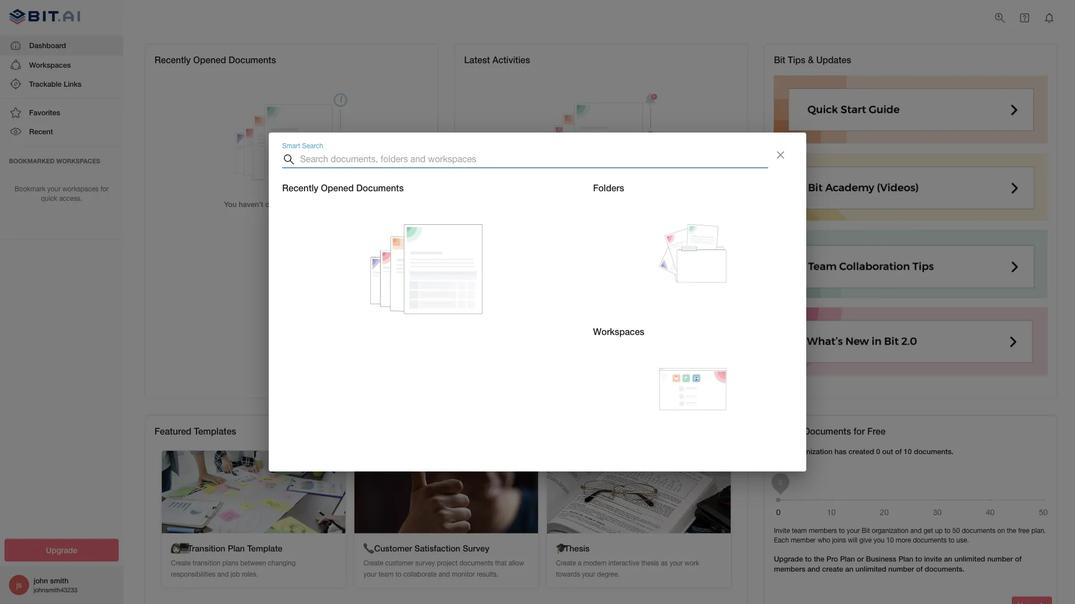 Task type: describe. For each thing, give the bounding box(es) containing it.
out
[[883, 447, 893, 456]]

or
[[857, 555, 864, 564]]

satisfaction
[[415, 544, 461, 554]]

survey
[[416, 560, 435, 568]]

business
[[866, 555, 897, 564]]

project
[[437, 560, 458, 568]]

create for 👩🏻💻transition
[[171, 560, 191, 568]]

bookmark your workspaces for quick access.
[[15, 185, 109, 202]]

dashboard button
[[0, 36, 123, 55]]

smart search
[[282, 142, 323, 150]]

0 vertical spatial bit
[[774, 55, 786, 65]]

free
[[1019, 527, 1030, 535]]

1 vertical spatial number
[[889, 565, 914, 574]]

0 horizontal spatial an
[[846, 565, 854, 574]]

give
[[860, 537, 872, 545]]

as
[[661, 560, 668, 568]]

to left invite
[[916, 555, 922, 564]]

0 vertical spatial an
[[944, 555, 953, 564]]

recent button
[[0, 122, 123, 141]]

your
[[774, 447, 789, 456]]

organization inside invite team members to your bit organization and get up to 50 documents on the free plan. each member who joins will give you 10 more documents to use.
[[872, 527, 909, 535]]

folders
[[593, 183, 624, 194]]

changing
[[268, 560, 296, 568]]

and inside create transition plans between changing responsibilities and job roles.
[[217, 571, 229, 578]]

will
[[848, 537, 858, 545]]

2 horizontal spatial plan
[[899, 555, 914, 564]]

customer
[[374, 544, 412, 554]]

bit inside invite team members to your bit organization and get up to 50 documents on the free plan. each member who joins will give you 10 more documents to use.
[[862, 527, 870, 535]]

yet.
[[347, 200, 359, 209]]

tips
[[788, 55, 806, 65]]

your down modern
[[582, 571, 595, 578]]

to inside create customer survey project documents that allow your team to collaborate and monitor results.
[[396, 571, 402, 578]]

opened
[[265, 200, 291, 209]]

bookmarked workspaces
[[9, 157, 100, 165]]

template
[[247, 544, 283, 554]]

👩🏻💻transition
[[171, 544, 225, 554]]

your inside 'bookmark your workspaces for quick access.'
[[47, 185, 61, 193]]

create a modern interactive thesis as your work towards your degree.
[[556, 560, 700, 578]]

Search documents, folders and workspaces text field
[[300, 151, 769, 169]]

50 inside invite team members to your bit organization and get up to 50 documents on the free plan. each member who joins will give you 10 more documents to use.
[[953, 527, 960, 535]]

links
[[64, 80, 81, 88]]

results.
[[477, 571, 499, 578]]

job
[[231, 571, 240, 578]]

&
[[808, 55, 814, 65]]

monitor
[[452, 571, 475, 578]]

and inside create customer survey project documents that allow your team to collaborate and monitor results.
[[439, 571, 450, 578]]

1 vertical spatial unlimited
[[856, 565, 887, 574]]

created
[[849, 447, 874, 456]]

use.
[[957, 537, 969, 545]]

0 vertical spatial number
[[988, 555, 1013, 564]]

interactive
[[609, 560, 640, 568]]

0 horizontal spatial recently
[[155, 55, 191, 65]]

upgrade for upgrade
[[46, 546, 77, 556]]

2 horizontal spatial of
[[1015, 555, 1022, 564]]

0 horizontal spatial organization
[[791, 447, 833, 456]]

joins
[[832, 537, 846, 545]]

the inside upgrade to the pro plan or business plan to invite an unlimited number of members and create an unlimited number of documents.
[[814, 555, 825, 564]]

🎓thesis
[[556, 544, 590, 554]]

trackable links
[[29, 80, 81, 88]]

team inside invite team members to your bit organization and get up to 50 documents on the free plan. each member who joins will give you 10 more documents to use.
[[792, 527, 807, 535]]

haven't
[[239, 200, 263, 209]]

0 vertical spatial opened
[[193, 55, 226, 65]]

more
[[896, 537, 911, 545]]

create
[[822, 565, 844, 574]]

upgrade button
[[4, 540, 119, 562]]

workspaces inside button
[[29, 60, 71, 69]]

access.
[[59, 195, 82, 202]]

transition
[[193, 560, 221, 568]]

create customer survey project documents that allow your team to collaborate and monitor results.
[[364, 560, 524, 578]]

to right up
[[945, 527, 951, 535]]

between
[[240, 560, 266, 568]]

has
[[835, 447, 847, 456]]

to left use.
[[949, 537, 955, 545]]

quick
[[41, 195, 57, 202]]

workspaces
[[62, 185, 99, 193]]

trackable links button
[[0, 74, 123, 94]]

plans
[[222, 560, 239, 568]]

get
[[924, 527, 933, 535]]

favorites
[[29, 108, 60, 117]]

members inside upgrade to the pro plan or business plan to invite an unlimited number of members and create an unlimited number of documents.
[[774, 565, 806, 574]]

who
[[818, 537, 831, 545]]

modern
[[583, 560, 607, 568]]

customer
[[385, 560, 414, 568]]

dialog containing recently opened documents
[[269, 133, 807, 472]]

create inside create a modern interactive thesis as your work towards your degree.
[[556, 560, 576, 568]]

that
[[495, 560, 507, 568]]

for for workspaces
[[101, 185, 109, 193]]

bookmark
[[15, 185, 46, 193]]

team inside create customer survey project documents that allow your team to collaborate and monitor results.
[[379, 571, 394, 578]]

collaborate
[[403, 571, 437, 578]]



Task type: locate. For each thing, give the bounding box(es) containing it.
free
[[868, 426, 886, 437]]

1 horizontal spatial create
[[364, 560, 384, 568]]

workspaces inside "dialog"
[[593, 327, 645, 337]]

roles.
[[242, 571, 258, 578]]

your inside invite team members to your bit organization and get up to 50 documents on the free plan. each member who joins will give you 10 more documents to use.
[[847, 527, 860, 535]]

unlimited down business
[[856, 565, 887, 574]]

your
[[47, 185, 61, 193], [847, 527, 860, 535], [670, 560, 683, 568], [364, 571, 377, 578], [582, 571, 595, 578]]

0 horizontal spatial bit
[[774, 55, 786, 65]]

1 create from the left
[[171, 560, 191, 568]]

0 vertical spatial documents
[[229, 55, 276, 65]]

1 horizontal spatial for
[[854, 426, 865, 437]]

member
[[791, 537, 816, 545]]

50 right get
[[791, 426, 801, 437]]

members up the who on the bottom of page
[[809, 527, 837, 535]]

invite
[[924, 555, 942, 564]]

for for documents
[[854, 426, 865, 437]]

favorites button
[[0, 103, 123, 122]]

for
[[101, 185, 109, 193], [854, 426, 865, 437]]

0 vertical spatial for
[[101, 185, 109, 193]]

upgrade
[[46, 546, 77, 556], [774, 555, 803, 564]]

50 up use.
[[953, 527, 960, 535]]

plan down more
[[899, 555, 914, 564]]

1 horizontal spatial unlimited
[[955, 555, 986, 564]]

your inside create customer survey project documents that allow your team to collaborate and monitor results.
[[364, 571, 377, 578]]

activities
[[493, 55, 530, 65]]

number down business
[[889, 565, 914, 574]]

to down customer
[[396, 571, 402, 578]]

documents. right out
[[914, 447, 954, 456]]

documents inside create customer survey project documents that allow your team to collaborate and monitor results.
[[460, 560, 493, 568]]

upgrade up smith
[[46, 546, 77, 556]]

you
[[874, 537, 885, 545]]

2 vertical spatial of
[[916, 565, 923, 574]]

1 vertical spatial 50
[[953, 527, 960, 535]]

invite
[[774, 527, 790, 535]]

bit up give on the bottom right of the page
[[862, 527, 870, 535]]

0 vertical spatial recently opened documents
[[155, 55, 276, 65]]

you haven't opened any documents yet.
[[224, 200, 359, 209]]

featured
[[155, 426, 191, 437]]

bookmarked
[[9, 157, 55, 165]]

team up member
[[792, 527, 807, 535]]

1 horizontal spatial members
[[809, 527, 837, 535]]

create for 📞
[[364, 560, 384, 568]]

1 horizontal spatial workspaces
[[593, 327, 645, 337]]

get 50 documents for free
[[774, 426, 886, 437]]

0 horizontal spatial number
[[889, 565, 914, 574]]

0 vertical spatial workspaces
[[29, 60, 71, 69]]

your organization has created 0 out of 10 documents.
[[774, 447, 954, 456]]

documents down survey
[[460, 560, 493, 568]]

1 horizontal spatial upgrade
[[774, 555, 803, 564]]

you
[[224, 200, 237, 209]]

1 vertical spatial organization
[[872, 527, 909, 535]]

3 create from the left
[[556, 560, 576, 568]]

1 horizontal spatial the
[[1007, 527, 1017, 535]]

workspaces button
[[0, 55, 123, 74]]

your up quick
[[47, 185, 61, 193]]

0 vertical spatial 10
[[904, 447, 912, 456]]

responsibilities
[[171, 571, 216, 578]]

degree.
[[597, 571, 620, 578]]

create inside create customer survey project documents that allow your team to collaborate and monitor results.
[[364, 560, 384, 568]]

each
[[774, 537, 789, 545]]

2 create from the left
[[364, 560, 384, 568]]

🎓thesis image
[[547, 451, 731, 534]]

2 vertical spatial documents
[[804, 426, 851, 437]]

upgrade for upgrade to the pro plan or business plan to invite an unlimited number of members and create an unlimited number of documents.
[[774, 555, 803, 564]]

recent
[[29, 127, 53, 136]]

1 vertical spatial documents.
[[925, 565, 965, 574]]

recently inside "dialog"
[[282, 183, 319, 194]]

1 horizontal spatial documents
[[356, 183, 404, 194]]

1 vertical spatial the
[[814, 555, 825, 564]]

of down invite team members to your bit organization and get up to 50 documents on the free plan. each member who joins will give you 10 more documents to use.
[[916, 565, 923, 574]]

1 vertical spatial recently
[[282, 183, 319, 194]]

0 vertical spatial organization
[[791, 447, 833, 456]]

upgrade to the pro plan or business plan to invite an unlimited number of members and create an unlimited number of documents.
[[774, 555, 1022, 574]]

organization up you
[[872, 527, 909, 535]]

invite team members to your bit organization and get up to 50 documents on the free plan. each member who joins will give you 10 more documents to use.
[[774, 527, 1046, 545]]

and inside upgrade to the pro plan or business plan to invite an unlimited number of members and create an unlimited number of documents.
[[808, 565, 820, 574]]

documents up use.
[[962, 527, 996, 535]]

1 horizontal spatial recently opened documents
[[282, 183, 404, 194]]

0 vertical spatial unlimited
[[955, 555, 986, 564]]

50
[[791, 426, 801, 437], [953, 527, 960, 535]]

1 horizontal spatial team
[[792, 527, 807, 535]]

2 horizontal spatial create
[[556, 560, 576, 568]]

documents. inside upgrade to the pro plan or business plan to invite an unlimited number of members and create an unlimited number of documents.
[[925, 565, 965, 574]]

your up the 'will'
[[847, 527, 860, 535]]

0 horizontal spatial team
[[379, 571, 394, 578]]

john smith johnsmith43233
[[34, 577, 78, 595]]

plan.
[[1032, 527, 1046, 535]]

the right on
[[1007, 527, 1017, 535]]

trackable
[[29, 80, 62, 88]]

1 vertical spatial members
[[774, 565, 806, 574]]

organization down get 50 documents for free
[[791, 447, 833, 456]]

create up towards
[[556, 560, 576, 568]]

1 vertical spatial workspaces
[[593, 327, 645, 337]]

for inside 'bookmark your workspaces for quick access.'
[[101, 185, 109, 193]]

1 vertical spatial for
[[854, 426, 865, 437]]

0 horizontal spatial workspaces
[[29, 60, 71, 69]]

0 horizontal spatial 50
[[791, 426, 801, 437]]

0 horizontal spatial plan
[[228, 544, 245, 554]]

recently opened documents
[[155, 55, 276, 65], [282, 183, 404, 194]]

0 horizontal spatial members
[[774, 565, 806, 574]]

latest activities
[[464, 55, 530, 65]]

unlimited down use.
[[955, 555, 986, 564]]

documents inside "dialog"
[[356, 183, 404, 194]]

members down each
[[774, 565, 806, 574]]

and inside invite team members to your bit organization and get up to 50 documents on the free plan. each member who joins will give you 10 more documents to use.
[[911, 527, 922, 535]]

0 horizontal spatial opened
[[193, 55, 226, 65]]

1 vertical spatial team
[[379, 571, 394, 578]]

and left job
[[217, 571, 229, 578]]

0 vertical spatial members
[[809, 527, 837, 535]]

on
[[998, 527, 1005, 535]]

0 vertical spatial documents.
[[914, 447, 954, 456]]

smart
[[282, 142, 300, 150]]

featured templates
[[155, 426, 236, 437]]

towards
[[556, 571, 580, 578]]

0 vertical spatial recently
[[155, 55, 191, 65]]

1 horizontal spatial organization
[[872, 527, 909, 535]]

plan
[[228, 544, 245, 554], [840, 555, 855, 564], [899, 555, 914, 564]]

1 horizontal spatial plan
[[840, 555, 855, 564]]

up
[[935, 527, 943, 535]]

team
[[792, 527, 807, 535], [379, 571, 394, 578]]

the inside invite team members to your bit organization and get up to 50 documents on the free plan. each member who joins will give you 10 more documents to use.
[[1007, 527, 1017, 535]]

1 vertical spatial documents
[[356, 183, 404, 194]]

👩🏻💻transition plan template image
[[162, 451, 346, 534]]

number down on
[[988, 555, 1013, 564]]

an right invite
[[944, 555, 953, 564]]

0 horizontal spatial create
[[171, 560, 191, 568]]

bit left tips
[[774, 55, 786, 65]]

1 horizontal spatial 50
[[953, 527, 960, 535]]

templates
[[194, 426, 236, 437]]

1 horizontal spatial opened
[[321, 183, 354, 194]]

create inside create transition plans between changing responsibilities and job roles.
[[171, 560, 191, 568]]

1 horizontal spatial 10
[[904, 447, 912, 456]]

2 horizontal spatial documents
[[804, 426, 851, 437]]

documents right any on the top left of page
[[307, 200, 345, 209]]

0 horizontal spatial 10
[[887, 537, 894, 545]]

0 vertical spatial of
[[895, 447, 902, 456]]

your down 📞
[[364, 571, 377, 578]]

1 vertical spatial bit
[[862, 527, 870, 535]]

john
[[34, 577, 48, 586]]

updates
[[817, 55, 852, 65]]

documents
[[307, 200, 345, 209], [962, 527, 996, 535], [913, 537, 947, 545], [460, 560, 493, 568]]

survey
[[463, 544, 490, 554]]

smith
[[50, 577, 69, 586]]

thesis
[[642, 560, 659, 568]]

1 horizontal spatial of
[[916, 565, 923, 574]]

📞 customer satisfaction survey
[[364, 544, 490, 554]]

1 vertical spatial recently opened documents
[[282, 183, 404, 194]]

1 horizontal spatial bit
[[862, 527, 870, 535]]

0 horizontal spatial documents
[[229, 55, 276, 65]]

👩🏻💻transition plan template
[[171, 544, 283, 554]]

upgrade inside button
[[46, 546, 77, 556]]

documents down get
[[913, 537, 947, 545]]

1 horizontal spatial recently
[[282, 183, 319, 194]]

allow
[[509, 560, 524, 568]]

10 inside invite team members to your bit organization and get up to 50 documents on the free plan. each member who joins will give you 10 more documents to use.
[[887, 537, 894, 545]]

your right 'as'
[[670, 560, 683, 568]]

0 horizontal spatial the
[[814, 555, 825, 564]]

search
[[302, 142, 323, 150]]

documents
[[229, 55, 276, 65], [356, 183, 404, 194], [804, 426, 851, 437]]

an
[[944, 555, 953, 564], [846, 565, 854, 574]]

pro
[[827, 555, 838, 564]]

upgrade down each
[[774, 555, 803, 564]]

members
[[809, 527, 837, 535], [774, 565, 806, 574]]

get
[[774, 426, 789, 437]]

0 vertical spatial 50
[[791, 426, 801, 437]]

to down member
[[805, 555, 812, 564]]

documents.
[[914, 447, 954, 456], [925, 565, 965, 574]]

10 right out
[[904, 447, 912, 456]]

0 horizontal spatial for
[[101, 185, 109, 193]]

dashboard
[[29, 41, 66, 50]]

0 vertical spatial the
[[1007, 527, 1017, 535]]

documents. down invite
[[925, 565, 965, 574]]

and left get
[[911, 527, 922, 535]]

1 horizontal spatial an
[[944, 555, 953, 564]]

bit tips & updates
[[774, 55, 852, 65]]

plan left or
[[840, 555, 855, 564]]

workspaces
[[56, 157, 100, 165]]

johnsmith43233
[[34, 587, 78, 595]]

0 horizontal spatial recently opened documents
[[155, 55, 276, 65]]

dialog
[[269, 133, 807, 472]]

for left free
[[854, 426, 865, 437]]

1 vertical spatial an
[[846, 565, 854, 574]]

create transition plans between changing responsibilities and job roles.
[[171, 560, 296, 578]]

plan up plans
[[228, 544, 245, 554]]

0 horizontal spatial of
[[895, 447, 902, 456]]

of right out
[[895, 447, 902, 456]]

js
[[16, 581, 22, 590]]

1 vertical spatial opened
[[321, 183, 354, 194]]

and down project
[[439, 571, 450, 578]]

create down 📞
[[364, 560, 384, 568]]

recently
[[155, 55, 191, 65], [282, 183, 319, 194]]

0 horizontal spatial unlimited
[[856, 565, 887, 574]]

create up responsibilities on the bottom of the page
[[171, 560, 191, 568]]

1 vertical spatial 10
[[887, 537, 894, 545]]

members inside invite team members to your bit organization and get up to 50 documents on the free plan. each member who joins will give you 10 more documents to use.
[[809, 527, 837, 535]]

create
[[171, 560, 191, 568], [364, 560, 384, 568], [556, 560, 576, 568]]

any
[[293, 200, 305, 209]]

opened
[[193, 55, 226, 65], [321, 183, 354, 194]]

team down customer
[[379, 571, 394, 578]]

the left pro
[[814, 555, 825, 564]]

to up the joins
[[839, 527, 845, 535]]

0 vertical spatial team
[[792, 527, 807, 535]]

10 right you
[[887, 537, 894, 545]]

a
[[578, 560, 582, 568]]

an right create
[[846, 565, 854, 574]]

of down "free"
[[1015, 555, 1022, 564]]

and left create
[[808, 565, 820, 574]]

and
[[911, 527, 922, 535], [808, 565, 820, 574], [217, 571, 229, 578], [439, 571, 450, 578]]

1 vertical spatial of
[[1015, 555, 1022, 564]]

upgrade inside upgrade to the pro plan or business plan to invite an unlimited number of members and create an unlimited number of documents.
[[774, 555, 803, 564]]

for right workspaces
[[101, 185, 109, 193]]

1 horizontal spatial number
[[988, 555, 1013, 564]]

📞 customer satisfaction survey image
[[355, 451, 538, 534]]

0 horizontal spatial upgrade
[[46, 546, 77, 556]]



Task type: vqa. For each thing, say whether or not it's contained in the screenshot.
First Name's Name
no



